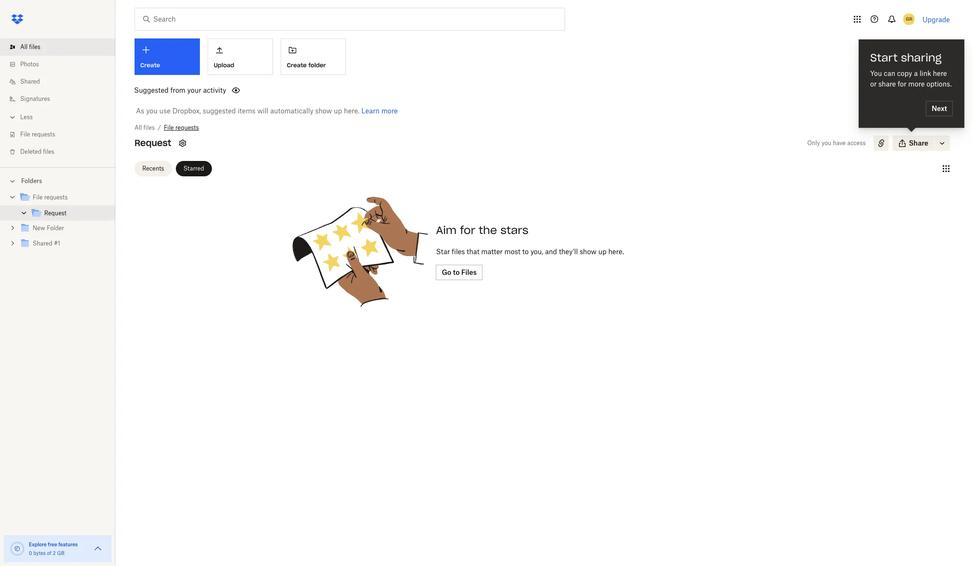 Task type: describe. For each thing, give the bounding box(es) containing it.
have
[[833, 139, 846, 147]]

as you use dropbox, suggested items will automatically show up here. learn more
[[136, 107, 398, 115]]

here
[[934, 69, 948, 77]]

file inside list
[[20, 131, 30, 138]]

options.
[[927, 80, 952, 88]]

go to files
[[442, 268, 477, 276]]

shared link
[[8, 73, 115, 90]]

new
[[33, 225, 45, 232]]

0 horizontal spatial here.
[[344, 107, 360, 115]]

matter
[[482, 248, 503, 256]]

to inside go to files "button"
[[453, 268, 460, 276]]

start sharing you can copy a link here or share for more options.
[[871, 51, 952, 88]]

explore
[[29, 542, 47, 548]]

suggested
[[134, 86, 169, 94]]

aim
[[436, 224, 457, 237]]

they'll
[[559, 248, 578, 256]]

folder
[[309, 61, 326, 69]]

shared for shared
[[20, 78, 40, 85]]

1 vertical spatial show
[[580, 248, 597, 256]]

photos
[[20, 61, 39, 68]]

or
[[871, 80, 877, 88]]

folders button
[[0, 174, 115, 188]]

share
[[910, 139, 929, 147]]

new folder link
[[19, 222, 108, 235]]

files
[[462, 268, 477, 276]]

1 vertical spatial for
[[460, 224, 476, 237]]

upload button
[[208, 38, 273, 75]]

recents button
[[135, 161, 172, 176]]

recents
[[142, 165, 164, 172]]

starred button
[[176, 161, 212, 176]]

items
[[238, 107, 256, 115]]

next
[[932, 104, 948, 113]]

2 horizontal spatial file
[[164, 124, 174, 131]]

group containing file requests
[[0, 188, 115, 259]]

dropbox image
[[8, 10, 27, 29]]

upgrade
[[923, 15, 951, 23]]

gr button
[[902, 12, 917, 27]]

files for all files / file requests
[[144, 124, 155, 131]]

next button
[[927, 101, 953, 116]]

files for star files that matter most to you, and they'll show up here.
[[452, 248, 465, 256]]

all for all files
[[20, 43, 28, 50]]

from
[[171, 86, 186, 94]]

less
[[20, 113, 33, 121]]

1 vertical spatial file requests
[[33, 194, 68, 201]]

file requests link up folder settings "icon"
[[164, 123, 199, 133]]

explore free features 0 bytes of 2 gb
[[29, 542, 78, 556]]

learn
[[362, 107, 380, 115]]

all files / file requests
[[135, 124, 199, 131]]

free
[[48, 542, 57, 548]]

0 horizontal spatial request
[[44, 210, 67, 217]]

star
[[436, 248, 450, 256]]

copy
[[898, 69, 913, 77]]

request link
[[31, 207, 108, 220]]

upload
[[214, 61, 234, 69]]

star files that matter most to you, and they'll show up here.
[[436, 248, 624, 256]]

sharing
[[902, 51, 942, 64]]

suggested
[[203, 107, 236, 115]]

automatically
[[270, 107, 314, 115]]

0 vertical spatial all files link
[[8, 38, 115, 56]]

deleted files
[[20, 148, 54, 155]]

quota usage element
[[10, 541, 25, 557]]

go to files button
[[436, 265, 483, 280]]

1 vertical spatial here.
[[609, 248, 624, 256]]

create folder
[[287, 61, 326, 69]]

0 vertical spatial up
[[334, 107, 342, 115]]

folders
[[21, 177, 42, 185]]

photos link
[[8, 56, 115, 73]]

upgrade link
[[923, 15, 951, 23]]



Task type: locate. For each thing, give the bounding box(es) containing it.
1 horizontal spatial more
[[909, 80, 925, 88]]

1 horizontal spatial to
[[523, 248, 529, 256]]

deleted
[[20, 148, 42, 155]]

suggested from your activity
[[134, 86, 226, 94]]

of
[[47, 551, 51, 556]]

up
[[334, 107, 342, 115], [599, 248, 607, 256]]

0 vertical spatial here.
[[344, 107, 360, 115]]

files
[[29, 43, 40, 50], [144, 124, 155, 131], [43, 148, 54, 155], [452, 248, 465, 256]]

all files link left / on the left top of page
[[135, 123, 155, 133]]

that
[[467, 248, 480, 256]]

0 horizontal spatial all
[[20, 43, 28, 50]]

Search in folder "Dropbox" text field
[[153, 14, 545, 25]]

0 horizontal spatial create
[[140, 62, 160, 69]]

for
[[898, 80, 907, 88], [460, 224, 476, 237]]

files for all files
[[29, 43, 40, 50]]

shared
[[20, 78, 40, 85], [33, 240, 52, 247]]

here. right they'll on the top
[[609, 248, 624, 256]]

requests inside 'group'
[[44, 194, 68, 201]]

access
[[848, 139, 866, 147]]

create
[[287, 61, 307, 69], [140, 62, 160, 69]]

learn more link
[[362, 107, 398, 115]]

more down a
[[909, 80, 925, 88]]

file requests up deleted files
[[20, 131, 55, 138]]

0 vertical spatial all
[[20, 43, 28, 50]]

1 vertical spatial shared
[[33, 240, 52, 247]]

0 horizontal spatial you
[[146, 107, 158, 115]]

requests inside list
[[32, 131, 55, 138]]

for inside start sharing you can copy a link here or share for more options.
[[898, 80, 907, 88]]

all inside list item
[[20, 43, 28, 50]]

all files link up 'shared' link
[[8, 38, 115, 56]]

shared down 'photos' in the left of the page
[[20, 78, 40, 85]]

folder settings image
[[177, 138, 189, 149]]

request down / on the left top of page
[[135, 138, 171, 149]]

create inside create folder button
[[287, 61, 307, 69]]

files inside deleted files 'link'
[[43, 148, 54, 155]]

use
[[159, 107, 171, 115]]

1 horizontal spatial for
[[898, 80, 907, 88]]

all up 'photos' in the left of the page
[[20, 43, 28, 50]]

will
[[257, 107, 269, 115]]

all files
[[20, 43, 40, 50]]

up left the learn
[[334, 107, 342, 115]]

0 vertical spatial for
[[898, 80, 907, 88]]

all for all files / file requests
[[135, 124, 142, 131]]

gb
[[57, 551, 65, 556]]

files left that
[[452, 248, 465, 256]]

create folder button
[[281, 38, 346, 75]]

features
[[58, 542, 78, 548]]

here. left the learn
[[344, 107, 360, 115]]

#1
[[54, 240, 60, 247]]

0 horizontal spatial more
[[382, 107, 398, 115]]

files inside all files list item
[[29, 43, 40, 50]]

for left the
[[460, 224, 476, 237]]

your
[[187, 86, 201, 94]]

to right go
[[453, 268, 460, 276]]

can
[[884, 69, 896, 77]]

more right the learn
[[382, 107, 398, 115]]

1 vertical spatial all
[[135, 124, 142, 131]]

for down copy
[[898, 80, 907, 88]]

1 horizontal spatial request
[[135, 138, 171, 149]]

0 vertical spatial you
[[146, 107, 158, 115]]

and
[[546, 248, 557, 256]]

2
[[53, 551, 56, 556]]

start
[[871, 51, 898, 64]]

0 horizontal spatial for
[[460, 224, 476, 237]]

you for have
[[822, 139, 832, 147]]

dropbox,
[[172, 107, 201, 115]]

group
[[0, 188, 115, 259]]

files left / on the left top of page
[[144, 124, 155, 131]]

1 vertical spatial all files link
[[135, 123, 155, 133]]

files right deleted
[[43, 148, 54, 155]]

only you have access
[[808, 139, 866, 147]]

deleted files link
[[8, 143, 115, 161]]

requests up folder settings "icon"
[[175, 124, 199, 131]]

stars
[[501, 224, 529, 237]]

0 vertical spatial shared
[[20, 78, 40, 85]]

most
[[505, 248, 521, 256]]

0 vertical spatial to
[[523, 248, 529, 256]]

up right they'll on the top
[[599, 248, 607, 256]]

signatures link
[[8, 90, 115, 108]]

requests down folders button
[[44, 194, 68, 201]]

shared for shared #1
[[33, 240, 52, 247]]

as
[[136, 107, 144, 115]]

show right they'll on the top
[[580, 248, 597, 256]]

1 horizontal spatial here.
[[609, 248, 624, 256]]

0
[[29, 551, 32, 556]]

1 horizontal spatial all
[[135, 124, 142, 131]]

you for use
[[146, 107, 158, 115]]

share
[[879, 80, 896, 88]]

aim for the stars
[[436, 224, 529, 237]]

0 vertical spatial file requests
[[20, 131, 55, 138]]

/
[[158, 124, 161, 131]]

create left folder
[[287, 61, 307, 69]]

1 vertical spatial to
[[453, 268, 460, 276]]

you
[[871, 69, 883, 77]]

file down less
[[20, 131, 30, 138]]

you left have
[[822, 139, 832, 147]]

0 vertical spatial show
[[315, 107, 332, 115]]

0 vertical spatial more
[[909, 80, 925, 88]]

requests up deleted files
[[32, 131, 55, 138]]

request up folder
[[44, 210, 67, 217]]

1 horizontal spatial you
[[822, 139, 832, 147]]

file requests link up request link
[[19, 191, 108, 204]]

less image
[[8, 113, 17, 122]]

shared #1 link
[[19, 238, 108, 251]]

gr
[[906, 16, 913, 22]]

activity
[[203, 86, 226, 94]]

go
[[442, 268, 452, 276]]

files up 'photos' in the left of the page
[[29, 43, 40, 50]]

1 horizontal spatial all files link
[[135, 123, 155, 133]]

to
[[523, 248, 529, 256], [453, 268, 460, 276]]

all
[[20, 43, 28, 50], [135, 124, 142, 131]]

all down as
[[135, 124, 142, 131]]

create inside create dropdown button
[[140, 62, 160, 69]]

to left 'you,' at the right
[[523, 248, 529, 256]]

1 vertical spatial you
[[822, 139, 832, 147]]

0 horizontal spatial show
[[315, 107, 332, 115]]

shared left #1 at the left
[[33, 240, 52, 247]]

signatures
[[20, 95, 50, 102]]

shared #1
[[33, 240, 60, 247]]

you
[[146, 107, 158, 115], [822, 139, 832, 147]]

0 vertical spatial request
[[135, 138, 171, 149]]

link
[[920, 69, 932, 77]]

a
[[915, 69, 918, 77]]

file requests down folders button
[[33, 194, 68, 201]]

folder
[[47, 225, 64, 232]]

show
[[315, 107, 332, 115], [580, 248, 597, 256]]

create for create
[[140, 62, 160, 69]]

0 horizontal spatial file
[[20, 131, 30, 138]]

the
[[479, 224, 497, 237]]

only
[[808, 139, 821, 147]]

1 horizontal spatial show
[[580, 248, 597, 256]]

create button
[[135, 38, 200, 75]]

1 vertical spatial up
[[599, 248, 607, 256]]

you,
[[531, 248, 544, 256]]

create for create folder
[[287, 61, 307, 69]]

bytes
[[33, 551, 46, 556]]

file inside 'group'
[[33, 194, 43, 201]]

more inside start sharing you can copy a link here or share for more options.
[[909, 80, 925, 88]]

starred
[[183, 165, 204, 172]]

new folder
[[33, 225, 64, 232]]

1 vertical spatial more
[[382, 107, 398, 115]]

file
[[164, 124, 174, 131], [20, 131, 30, 138], [33, 194, 43, 201]]

request
[[135, 138, 171, 149], [44, 210, 67, 217]]

file requests link
[[164, 123, 199, 133], [8, 126, 115, 143], [19, 191, 108, 204]]

file requests link up deleted files
[[8, 126, 115, 143]]

1 horizontal spatial up
[[599, 248, 607, 256]]

list
[[0, 33, 115, 167]]

create up suggested
[[140, 62, 160, 69]]

0 horizontal spatial up
[[334, 107, 342, 115]]

0 horizontal spatial all files link
[[8, 38, 115, 56]]

1 vertical spatial request
[[44, 210, 67, 217]]

all files list item
[[0, 38, 115, 56]]

show right automatically
[[315, 107, 332, 115]]

more
[[909, 80, 925, 88], [382, 107, 398, 115]]

file down folders in the top of the page
[[33, 194, 43, 201]]

you right as
[[146, 107, 158, 115]]

requests
[[175, 124, 199, 131], [32, 131, 55, 138], [44, 194, 68, 201]]

share button
[[893, 136, 935, 151]]

0 horizontal spatial to
[[453, 268, 460, 276]]

1 horizontal spatial file
[[33, 194, 43, 201]]

list containing all files
[[0, 33, 115, 167]]

file right / on the left top of page
[[164, 124, 174, 131]]

1 horizontal spatial create
[[287, 61, 307, 69]]

files for deleted files
[[43, 148, 54, 155]]



Task type: vqa. For each thing, say whether or not it's contained in the screenshot.
middle File
yes



